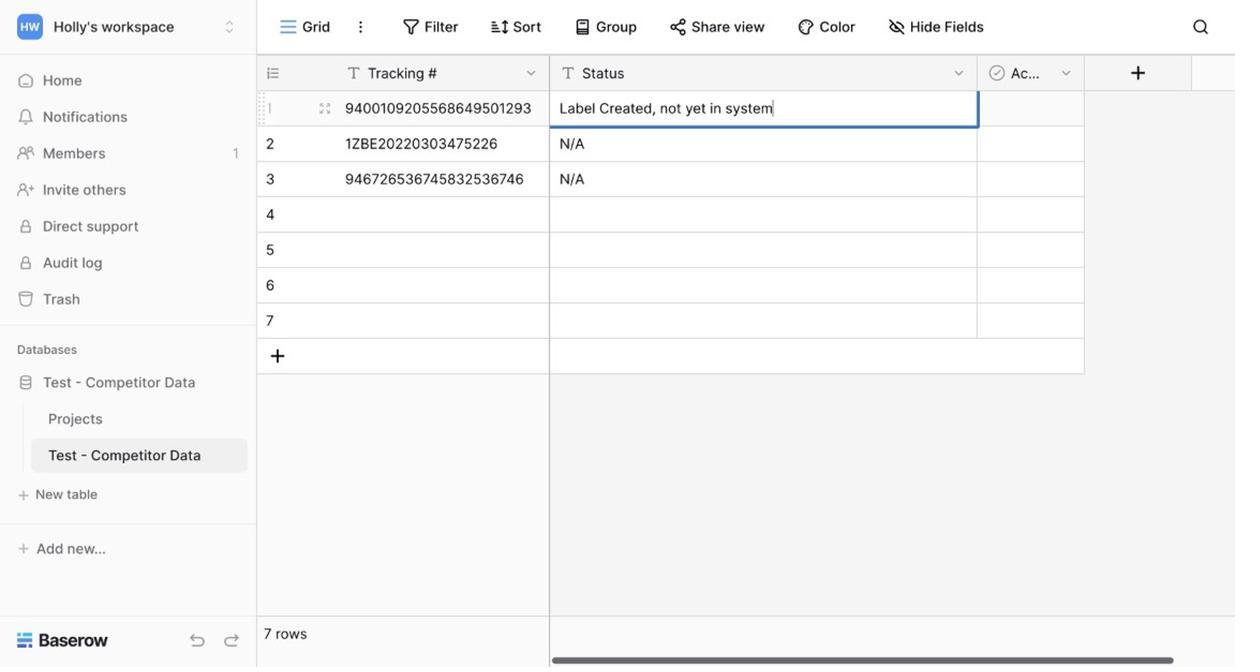 Task type: describe. For each thing, give the bounding box(es) containing it.
circle checked image
[[659, 43, 671, 54]]

type image
[[11, 72, 23, 84]]



Task type: locate. For each thing, give the bounding box(es) containing it.
up down arrows image
[[147, 11, 159, 24]]

baserow - open source no-code database tool and airtable alternative image
[[11, 422, 72, 432]]

more vertical image
[[235, 12, 247, 24]]

None text field
[[366, 61, 652, 84]]



Task type: vqa. For each thing, say whether or not it's contained in the screenshot.
type image
yes



